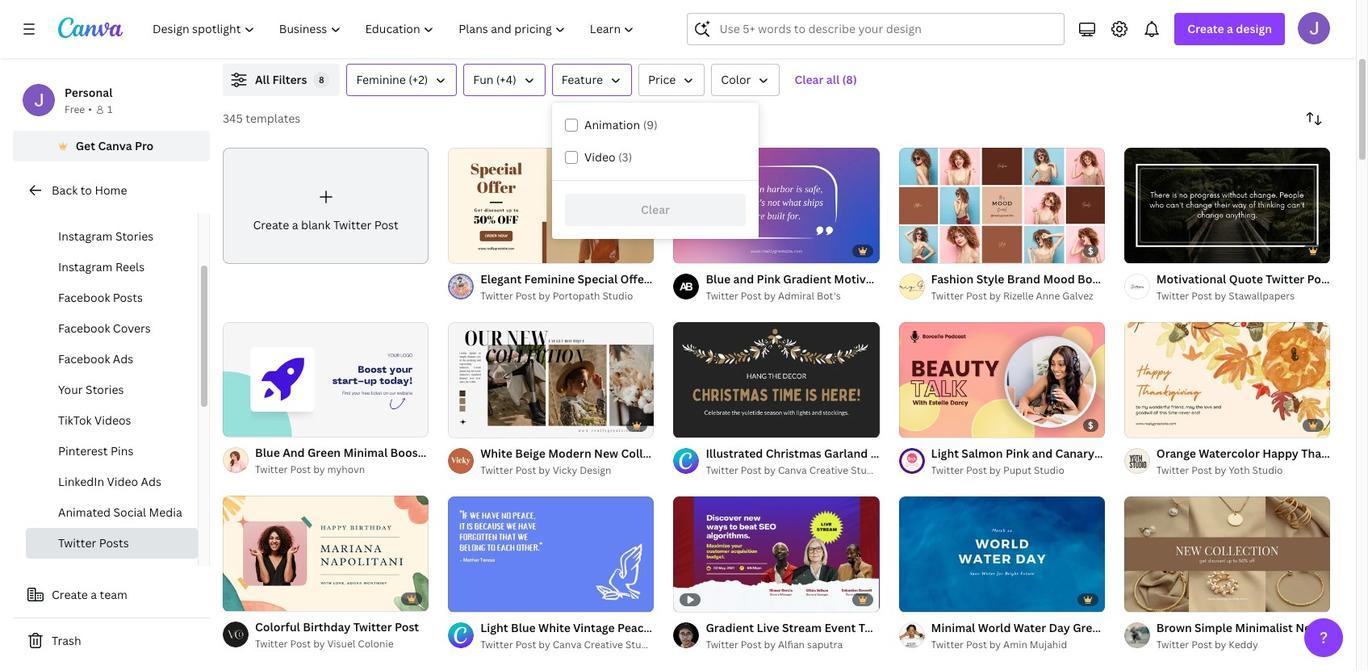 Task type: vqa. For each thing, say whether or not it's contained in the screenshot.
leftmost the Canva
yes



Task type: locate. For each thing, give the bounding box(es) containing it.
1 vertical spatial twitter post by canva creative studio link
[[480, 637, 656, 653]]

twitter down motivational quote twitter post link
[[1157, 289, 1189, 303]]

minimalist
[[1235, 620, 1293, 635]]

1 horizontal spatial -
[[1123, 620, 1128, 635]]

live
[[757, 620, 779, 636]]

white left beige
[[480, 445, 513, 461]]

to
[[80, 182, 92, 198]]

0 horizontal spatial creative
[[584, 638, 623, 651]]

canva inside "light blue white vintage peace quotes peace twitter post twitter post by canva creative studio"
[[553, 638, 582, 651]]

1 horizontal spatial your
[[425, 445, 451, 460]]

1 horizontal spatial new
[[1296, 620, 1320, 635]]

by inside colorful birthday twitter post twitter post by visuel colonie
[[313, 637, 325, 651]]

1 horizontal spatial video
[[584, 149, 616, 165]]

beige
[[515, 445, 546, 461]]

colorful
[[255, 619, 300, 635]]

0 vertical spatial instagram
[[58, 198, 113, 213]]

0 vertical spatial gradient
[[783, 271, 832, 287]]

stories
[[115, 228, 154, 244], [86, 382, 124, 397]]

create inside button
[[52, 587, 88, 602]]

stories inside instagram stories link
[[115, 228, 154, 244]]

pins
[[111, 443, 134, 459]]

8 filter options selected element
[[314, 72, 330, 88]]

facebook for facebook ads
[[58, 351, 110, 367]]

new up design
[[594, 445, 618, 461]]

studio inside elegant feminine special offer discount sale - twitter post twitter post by portopath studio
[[603, 289, 633, 303]]

brand
[[1007, 271, 1041, 287]]

light
[[480, 620, 508, 635]]

2 facebook from the top
[[58, 320, 110, 336]]

(8)
[[842, 72, 857, 87]]

facebook for facebook posts
[[58, 290, 110, 305]]

minimal inside blue and green minimal boost your start-up twitter post twitter post by myhovn
[[343, 445, 388, 460]]

0 vertical spatial your
[[58, 382, 83, 397]]

1 vertical spatial minimal
[[931, 620, 975, 635]]

2 vertical spatial posts
[[99, 535, 129, 551]]

0 horizontal spatial feminine
[[356, 72, 406, 87]]

$
[[1088, 245, 1094, 257], [1088, 419, 1094, 431]]

illustrated
[[706, 445, 763, 461]]

gradient inside 'gradient live stream event twitter post twitter post by alfian saputra'
[[706, 620, 754, 636]]

twitter post by yoth studio link
[[1157, 462, 1330, 479]]

1 vertical spatial facebook
[[58, 320, 110, 336]]

1 horizontal spatial canva
[[553, 638, 582, 651]]

1 quote from the left
[[907, 271, 941, 287]]

- right greeting
[[1123, 620, 1128, 635]]

facebook for facebook covers
[[58, 320, 110, 336]]

quote left style
[[907, 271, 941, 287]]

clear inside clear all (8) button
[[795, 72, 824, 87]]

0 horizontal spatial quote
[[907, 271, 941, 287]]

1 horizontal spatial twitter post by canva creative studio link
[[706, 462, 882, 479]]

peace right quotes
[[695, 620, 728, 635]]

studio inside "light blue white vintage peace quotes peace twitter post twitter post by canva creative studio"
[[626, 638, 656, 651]]

2 instagram from the top
[[58, 228, 113, 244]]

0 vertical spatial create
[[1188, 21, 1224, 36]]

0 vertical spatial video
[[584, 149, 616, 165]]

feminine up twitter post by portopath studio link
[[524, 271, 575, 287]]

2 motivational from the left
[[1157, 271, 1227, 287]]

0 horizontal spatial clear
[[641, 202, 670, 217]]

ads down the covers
[[113, 351, 133, 367]]

instagram for instagram stories
[[58, 228, 113, 244]]

0 vertical spatial posts
[[115, 198, 145, 213]]

filters
[[272, 72, 307, 87]]

2 $ from the top
[[1088, 419, 1094, 431]]

social
[[113, 505, 146, 520]]

motivational
[[834, 271, 904, 287], [1157, 271, 1227, 287]]

minimal left world on the right bottom of page
[[931, 620, 975, 635]]

twitter post by canva creative studio link for white
[[480, 637, 656, 653]]

quote up twitter post by stawallpapers link
[[1229, 271, 1263, 287]]

facebook up your stories
[[58, 351, 110, 367]]

trash link
[[13, 625, 210, 657]]

minimal up myhovn
[[343, 445, 388, 460]]

1 vertical spatial blue
[[255, 445, 280, 460]]

a for design
[[1227, 21, 1233, 36]]

twitter left alfian
[[706, 638, 739, 652]]

gradient up admiral
[[783, 271, 832, 287]]

twitter post by canva creative studio link
[[706, 462, 882, 479], [480, 637, 656, 653]]

mood
[[1043, 271, 1075, 287]]

twitter down brown
[[1157, 638, 1189, 651]]

0 vertical spatial blue
[[706, 271, 731, 287]]

twitter post by rizelle anne galvez link
[[931, 288, 1105, 304]]

new inside 'brown simple minimalist new collectio twitter post by keddy'
[[1296, 620, 1320, 635]]

new inside white beige modern new collection ideas twitter post twitter post by vicky design
[[594, 445, 618, 461]]

offer
[[620, 271, 649, 287]]

and
[[733, 271, 754, 287]]

motivational inside motivational quote twitter post twitter post by stawallpapers
[[1157, 271, 1227, 287]]

creative down vintage
[[584, 638, 623, 651]]

instagram reels link
[[26, 252, 198, 283]]

0 vertical spatial facebook
[[58, 290, 110, 305]]

0 horizontal spatial minimal
[[343, 445, 388, 460]]

light blue white vintage peace quotes peace twitter post twitter post by canva creative studio
[[480, 620, 797, 651]]

1 horizontal spatial a
[[292, 217, 298, 232]]

1 vertical spatial canva
[[778, 463, 807, 477]]

free •
[[65, 103, 92, 116]]

posts for facebook posts
[[113, 290, 143, 305]]

stories for your stories
[[86, 382, 124, 397]]

1 facebook from the top
[[58, 290, 110, 305]]

instagram for instagram reels
[[58, 259, 113, 274]]

- right sale on the right top of page
[[730, 271, 734, 287]]

1 vertical spatial a
[[292, 217, 298, 232]]

0 horizontal spatial a
[[91, 587, 97, 602]]

a left team on the bottom left of page
[[91, 587, 97, 602]]

canva down the christmas
[[778, 463, 807, 477]]

post
[[374, 217, 399, 232], [778, 271, 803, 287], [985, 271, 1009, 287], [1155, 271, 1179, 287], [1307, 271, 1332, 287], [516, 289, 536, 303], [741, 289, 762, 303], [966, 289, 987, 303], [1192, 289, 1213, 303], [543, 445, 568, 460], [754, 445, 779, 461], [912, 445, 937, 461], [290, 463, 311, 477], [516, 463, 536, 477], [741, 463, 762, 477], [966, 463, 987, 477], [1192, 463, 1213, 477], [395, 619, 419, 635], [772, 620, 797, 635], [1172, 620, 1196, 635], [900, 620, 925, 636], [290, 637, 311, 651], [516, 638, 536, 651], [966, 638, 987, 651], [1192, 638, 1213, 651], [741, 638, 762, 652]]

elegant feminine special offer discount sale - twitter post link
[[480, 270, 803, 288]]

1 horizontal spatial create
[[253, 217, 289, 232]]

new left collectio
[[1296, 620, 1320, 635]]

twitter left the amin
[[931, 638, 964, 651]]

twitter up the "stawallpapers"
[[1266, 271, 1305, 287]]

quote
[[907, 271, 941, 287], [1229, 271, 1263, 287]]

0 vertical spatial stories
[[115, 228, 154, 244]]

(+4)
[[496, 72, 516, 87]]

1 horizontal spatial feminine
[[524, 271, 575, 287]]

2 vertical spatial a
[[91, 587, 97, 602]]

1 vertical spatial clear
[[641, 202, 670, 217]]

studio down offer
[[603, 289, 633, 303]]

happy
[[1263, 445, 1299, 461]]

create
[[1188, 21, 1224, 36], [253, 217, 289, 232], [52, 587, 88, 602]]

blue for blue and pink gradient motivational quote twitter post
[[706, 271, 731, 287]]

alfian
[[778, 638, 805, 652]]

0 vertical spatial new
[[594, 445, 618, 461]]

(9)
[[643, 117, 658, 132]]

minimal inside the minimal world water day greeting - twitter post twitter post by amin mujahid
[[931, 620, 975, 635]]

facebook posts link
[[26, 283, 198, 313]]

posts up instagram stories link
[[115, 198, 145, 213]]

clear left all at right top
[[795, 72, 824, 87]]

clear inside clear button
[[641, 202, 670, 217]]

quotes
[[653, 620, 693, 635]]

personal
[[65, 85, 113, 100]]

by inside elegant feminine special offer discount sale - twitter post twitter post by portopath studio
[[539, 289, 550, 303]]

2 peace from the left
[[695, 620, 728, 635]]

twitter down the orange
[[1157, 463, 1189, 477]]

instagram for instagram posts
[[58, 198, 113, 213]]

0 vertical spatial white
[[480, 445, 513, 461]]

1 horizontal spatial creative
[[809, 463, 849, 477]]

by inside the minimal world water day greeting - twitter post twitter post by amin mujahid
[[990, 638, 1001, 651]]

creative down 'illustrated christmas garland twitter post' link
[[809, 463, 849, 477]]

light blue white vintage peace quotes peace twitter post image
[[448, 496, 654, 612]]

canva inside illustrated christmas garland twitter post twitter post by canva creative studio
[[778, 463, 807, 477]]

puput
[[1004, 463, 1032, 477]]

2 vertical spatial facebook
[[58, 351, 110, 367]]

blue and green minimal boost your start-up twitter post image
[[223, 321, 429, 437]]

day
[[1049, 620, 1070, 635]]

0 horizontal spatial canva
[[98, 138, 132, 153]]

motivational up twitter post by stawallpapers link
[[1157, 271, 1227, 287]]

studio down garland
[[851, 463, 882, 477]]

clear up "elegant feminine special offer discount sale - twitter post" link in the top of the page
[[641, 202, 670, 217]]

green
[[308, 445, 341, 460]]

canva left the pro at the left top of page
[[98, 138, 132, 153]]

studio inside the twitter post by puput studio link
[[1034, 463, 1065, 477]]

clear for clear all (8)
[[795, 72, 824, 87]]

1 $ from the top
[[1088, 245, 1094, 257]]

your up tiktok
[[58, 382, 83, 397]]

1 horizontal spatial peace
[[695, 620, 728, 635]]

1 horizontal spatial ads
[[141, 474, 161, 489]]

gradient inside "blue and pink gradient motivational quote twitter post twitter post by admiral bot's"
[[783, 271, 832, 287]]

0 vertical spatial ads
[[113, 351, 133, 367]]

1 vertical spatial your
[[425, 445, 451, 460]]

1 horizontal spatial gradient
[[783, 271, 832, 287]]

1 horizontal spatial white
[[539, 620, 571, 635]]

create a design
[[1188, 21, 1272, 36]]

2 vertical spatial blue
[[511, 620, 536, 635]]

quote inside "blue and pink gradient motivational quote twitter post twitter post by admiral bot's"
[[907, 271, 941, 287]]

1 vertical spatial $
[[1088, 419, 1094, 431]]

1 vertical spatial ads
[[141, 474, 161, 489]]

feminine inside elegant feminine special offer discount sale - twitter post twitter post by portopath studio
[[524, 271, 575, 287]]

twitter post by amin mujahid link
[[931, 637, 1105, 653]]

0 vertical spatial twitter post by canva creative studio link
[[706, 462, 882, 479]]

fashion style brand mood board twitter post image
[[899, 147, 1105, 263]]

facebook posts
[[58, 290, 143, 305]]

0 horizontal spatial motivational
[[834, 271, 904, 287]]

0 horizontal spatial new
[[594, 445, 618, 461]]

team
[[100, 587, 127, 602]]

facebook up facebook ads
[[58, 320, 110, 336]]

studio right puput
[[1034, 463, 1065, 477]]

video left (3)
[[584, 149, 616, 165]]

1 peace from the left
[[618, 620, 650, 635]]

stories up reels
[[115, 228, 154, 244]]

x/twitter post templates image
[[986, 0, 1330, 44]]

2 horizontal spatial create
[[1188, 21, 1224, 36]]

price button
[[639, 64, 705, 96]]

white beige modern new collection ideas twitter post link
[[480, 445, 779, 462]]

0 vertical spatial -
[[730, 271, 734, 287]]

new for collection
[[594, 445, 618, 461]]

white left vintage
[[539, 620, 571, 635]]

feminine left "(+2)"
[[356, 72, 406, 87]]

blue left and
[[706, 271, 731, 287]]

None search field
[[687, 13, 1065, 45]]

back to home
[[52, 182, 127, 198]]

1 vertical spatial white
[[539, 620, 571, 635]]

2 vertical spatial canva
[[553, 638, 582, 651]]

twitter post by canva creative studio link down the christmas
[[706, 462, 882, 479]]

all
[[826, 72, 840, 87]]

1 vertical spatial gradient
[[706, 620, 754, 636]]

0 vertical spatial a
[[1227, 21, 1233, 36]]

motivational quote twitter post twitter post by stawallpapers
[[1157, 271, 1332, 303]]

1 vertical spatial feminine
[[524, 271, 575, 287]]

create a blank twitter post
[[253, 217, 399, 232]]

by
[[539, 289, 550, 303], [764, 289, 776, 303], [990, 289, 1001, 303], [1215, 289, 1227, 303], [313, 463, 325, 477], [539, 463, 550, 477], [764, 463, 776, 477], [990, 463, 1001, 477], [1215, 463, 1227, 477], [313, 637, 325, 651], [539, 638, 550, 651], [990, 638, 1001, 651], [1215, 638, 1227, 651], [764, 638, 776, 652]]

0 horizontal spatial -
[[730, 271, 734, 287]]

0 horizontal spatial create
[[52, 587, 88, 602]]

twitter post by canva creative studio link down vintage
[[480, 637, 656, 653]]

a left blank
[[292, 217, 298, 232]]

create a team button
[[13, 579, 210, 611]]

stories inside your stories link
[[86, 382, 124, 397]]

1 horizontal spatial motivational
[[1157, 271, 1227, 287]]

3 facebook from the top
[[58, 351, 110, 367]]

1 motivational from the left
[[834, 271, 904, 287]]

2 horizontal spatial canva
[[778, 463, 807, 477]]

blue and green minimal boost your start-up twitter post link
[[255, 444, 568, 462]]

0 horizontal spatial video
[[107, 474, 138, 489]]

0 horizontal spatial white
[[480, 445, 513, 461]]

345
[[223, 111, 243, 126]]

by inside white beige modern new collection ideas twitter post twitter post by vicky design
[[539, 463, 550, 477]]

blue and pink gradient motivational quote twitter post twitter post by admiral bot's
[[706, 271, 1009, 303]]

twitter down colorful
[[255, 637, 288, 651]]

a left the design
[[1227, 21, 1233, 36]]

blue inside "blue and pink gradient motivational quote twitter post twitter post by admiral bot's"
[[706, 271, 731, 287]]

minimal
[[343, 445, 388, 460], [931, 620, 975, 635]]

by inside orange watercolor happy thanksgiving twitter post by yoth studio
[[1215, 463, 1227, 477]]

blue for blue and green minimal boost your start-up twitter post
[[255, 445, 280, 460]]

colorful birthday twitter post twitter post by visuel colonie
[[255, 619, 419, 651]]

twitter right up
[[502, 445, 540, 460]]

2 horizontal spatial a
[[1227, 21, 1233, 36]]

0 vertical spatial clear
[[795, 72, 824, 87]]

blue inside blue and green minimal boost your start-up twitter post twitter post by myhovn
[[255, 445, 280, 460]]

2 quote from the left
[[1229, 271, 1263, 287]]

back to home link
[[13, 174, 210, 207]]

your stories
[[58, 382, 124, 397]]

animated
[[58, 505, 111, 520]]

create left the design
[[1188, 21, 1224, 36]]

get canva pro
[[76, 138, 154, 153]]

top level navigation element
[[142, 13, 649, 45]]

posts down the animated social media link
[[99, 535, 129, 551]]

0 horizontal spatial twitter post by canva creative studio link
[[480, 637, 656, 653]]

your left start-
[[425, 445, 451, 460]]

and
[[283, 445, 305, 460]]

0 vertical spatial feminine
[[356, 72, 406, 87]]

blue right light
[[511, 620, 536, 635]]

special
[[578, 271, 618, 287]]

create for create a team
[[52, 587, 88, 602]]

0 horizontal spatial blue
[[255, 445, 280, 460]]

by inside blue and green minimal boost your start-up twitter post twitter post by myhovn
[[313, 463, 325, 477]]

keddy
[[1229, 638, 1258, 651]]

feminine (+2) button
[[347, 64, 457, 96]]

all
[[255, 72, 270, 87]]

1 horizontal spatial minimal
[[931, 620, 975, 635]]

studio down orange watercolor happy thanksgiving link
[[1253, 463, 1283, 477]]

a inside button
[[91, 587, 97, 602]]

1 vertical spatial create
[[253, 217, 289, 232]]

creative
[[809, 463, 849, 477], [584, 638, 623, 651]]

stories for instagram stories
[[115, 228, 154, 244]]

gradient left the live
[[706, 620, 754, 636]]

0 vertical spatial minimal
[[343, 445, 388, 460]]

0 horizontal spatial peace
[[618, 620, 650, 635]]

2 horizontal spatial blue
[[706, 271, 731, 287]]

1 vertical spatial posts
[[113, 290, 143, 305]]

a inside dropdown button
[[1227, 21, 1233, 36]]

twitter right garland
[[871, 445, 909, 461]]

twitter post by myhovn link
[[255, 462, 429, 478]]

elegant
[[480, 271, 522, 287]]

tiktok videos link
[[26, 405, 198, 436]]

motivational up bot's
[[834, 271, 904, 287]]

twitter down fashion
[[931, 289, 964, 303]]

ads
[[113, 351, 133, 367], [141, 474, 161, 489]]

0 horizontal spatial ads
[[113, 351, 133, 367]]

studio down "light blue white vintage peace quotes peace twitter post" link
[[626, 638, 656, 651]]

3 instagram from the top
[[58, 259, 113, 274]]

0 vertical spatial canva
[[98, 138, 132, 153]]

blue left the and
[[255, 445, 280, 460]]

1 vertical spatial new
[[1296, 620, 1320, 635]]

create for create a design
[[1188, 21, 1224, 36]]

brown simple minimalist new collection twitter post image
[[1124, 496, 1330, 612]]

posts down reels
[[113, 290, 143, 305]]

1 horizontal spatial clear
[[795, 72, 824, 87]]

your stories link
[[26, 375, 198, 405]]

2 vertical spatial instagram
[[58, 259, 113, 274]]

price
[[648, 72, 676, 87]]

create left team on the bottom left of page
[[52, 587, 88, 602]]

0 horizontal spatial your
[[58, 382, 83, 397]]

create left blank
[[253, 217, 289, 232]]

video
[[584, 149, 616, 165], [107, 474, 138, 489]]

1
[[107, 103, 112, 116]]

1 vertical spatial -
[[1123, 620, 1128, 635]]

posts for twitter posts
[[99, 535, 129, 551]]

twitter post by visuel colonie link
[[255, 636, 419, 653]]

post inside orange watercolor happy thanksgiving twitter post by yoth studio
[[1192, 463, 1213, 477]]

1 vertical spatial instagram
[[58, 228, 113, 244]]

facebook down instagram reels
[[58, 290, 110, 305]]

Sort by button
[[1298, 103, 1330, 135]]

0 horizontal spatial gradient
[[706, 620, 754, 636]]

stories down facebook ads link
[[86, 382, 124, 397]]

0 vertical spatial creative
[[809, 463, 849, 477]]

a
[[1227, 21, 1233, 36], [292, 217, 298, 232], [91, 587, 97, 602]]

greeting
[[1073, 620, 1120, 635]]

feminine inside button
[[356, 72, 406, 87]]

1 vertical spatial creative
[[584, 638, 623, 651]]

create inside dropdown button
[[1188, 21, 1224, 36]]

video down pins
[[107, 474, 138, 489]]

by inside "blue and pink gradient motivational quote twitter post twitter post by admiral bot's"
[[764, 289, 776, 303]]

1 horizontal spatial blue
[[511, 620, 536, 635]]

1 instagram from the top
[[58, 198, 113, 213]]

colorful birthday twitter post image
[[223, 496, 429, 612]]

1 horizontal spatial quote
[[1229, 271, 1263, 287]]

white
[[480, 445, 513, 461], [539, 620, 571, 635]]

motivational quote twitter post link
[[1157, 270, 1332, 288]]

instagram posts link
[[26, 191, 198, 221]]

birthday
[[303, 619, 351, 635]]

ads up media
[[141, 474, 161, 489]]

blue inside "light blue white vintage peace quotes peace twitter post twitter post by canva creative studio"
[[511, 620, 536, 635]]

illustrated christmas garland twitter post link
[[706, 445, 937, 462]]

canva down vintage
[[553, 638, 582, 651]]

1 vertical spatial stories
[[86, 382, 124, 397]]

0 vertical spatial $
[[1088, 245, 1094, 257]]

peace left quotes
[[618, 620, 650, 635]]

2 vertical spatial create
[[52, 587, 88, 602]]



Task type: describe. For each thing, give the bounding box(es) containing it.
white inside "light blue white vintage peace quotes peace twitter post twitter post by canva creative studio"
[[539, 620, 571, 635]]

color button
[[711, 64, 780, 96]]

create a blank twitter post link
[[223, 148, 429, 264]]

345 templates
[[223, 111, 301, 126]]

illustrated christmas garland twitter post image
[[674, 322, 880, 438]]

twitter posts
[[58, 535, 129, 551]]

ads inside facebook ads link
[[113, 351, 133, 367]]

visuel
[[327, 637, 355, 651]]

watercolor
[[1199, 445, 1260, 461]]

reels
[[115, 259, 145, 274]]

by inside motivational quote twitter post twitter post by stawallpapers
[[1215, 289, 1227, 303]]

twitter down light
[[480, 638, 513, 651]]

gradient live stream event twitter post twitter post by alfian saputra
[[706, 620, 925, 652]]

by inside illustrated christmas garland twitter post twitter post by canva creative studio
[[764, 463, 776, 477]]

twitter post by puput studio
[[931, 463, 1065, 477]]

stawallpapers
[[1229, 289, 1295, 303]]

quote inside motivational quote twitter post twitter post by stawallpapers
[[1229, 271, 1263, 287]]

twitter right board
[[1114, 271, 1152, 287]]

sale
[[704, 271, 727, 287]]

thanksgiving
[[1302, 445, 1368, 461]]

home
[[95, 182, 127, 198]]

up
[[485, 445, 499, 460]]

twitter left puput
[[931, 463, 964, 477]]

twitter up twitter post by admiral bot's link
[[737, 271, 775, 287]]

twitter inside 'brown simple minimalist new collectio twitter post by keddy'
[[1157, 638, 1189, 651]]

blank
[[301, 217, 331, 232]]

canva inside button
[[98, 138, 132, 153]]

twitter right event
[[859, 620, 897, 636]]

white inside white beige modern new collection ideas twitter post twitter post by vicky design
[[480, 445, 513, 461]]

feminine (+2)
[[356, 72, 428, 87]]

twitter post by canva creative studio link for garland
[[706, 462, 882, 479]]

blue and pink gradient motivational quote twitter post image
[[674, 147, 880, 263]]

light salmon pink and canary yellow gradient content promotion twitter post image
[[899, 322, 1105, 438]]

a for team
[[91, 587, 97, 602]]

pro
[[135, 138, 154, 153]]

by inside 'gradient live stream event twitter post twitter post by alfian saputra'
[[764, 638, 776, 652]]

$ for twitter post by puput studio
[[1088, 419, 1094, 431]]

instagram stories link
[[26, 221, 198, 252]]

- inside elegant feminine special offer discount sale - twitter post twitter post by portopath studio
[[730, 271, 734, 287]]

clear button
[[565, 194, 746, 226]]

orange
[[1157, 445, 1196, 461]]

twitter post by alfian saputra link
[[706, 637, 880, 653]]

orange watercolor happy thanksgiving twitter post by yoth studio
[[1157, 445, 1368, 477]]

blue and green minimal boost your start-up twitter post twitter post by myhovn
[[255, 445, 568, 477]]

brown simple minimalist new collectio twitter post by keddy
[[1157, 620, 1368, 651]]

creative inside "light blue white vintage peace quotes peace twitter post twitter post by canva creative studio"
[[584, 638, 623, 651]]

vintage
[[573, 620, 615, 635]]

white beige modern new collection ideas twitter post image
[[448, 322, 654, 438]]

motivational inside "blue and pink gradient motivational quote twitter post twitter post by admiral bot's"
[[834, 271, 904, 287]]

studio inside orange watercolor happy thanksgiving twitter post by yoth studio
[[1253, 463, 1283, 477]]

create for create a blank twitter post
[[253, 217, 289, 232]]

twitter down animated
[[58, 535, 96, 551]]

- inside the minimal world water day greeting - twitter post twitter post by amin mujahid
[[1123, 620, 1128, 635]]

instagram stories
[[58, 228, 154, 244]]

post inside 'brown simple minimalist new collectio twitter post by keddy'
[[1192, 638, 1213, 651]]

pinterest
[[58, 443, 108, 459]]

gradient live stream event twitter post link
[[706, 619, 925, 637]]

Search search field
[[720, 14, 1055, 44]]

1 vertical spatial video
[[107, 474, 138, 489]]

rizelle
[[1004, 289, 1034, 303]]

tiktok videos
[[58, 413, 131, 428]]

(3)
[[618, 149, 632, 165]]

$ for twitter post by rizelle anne galvez
[[1088, 245, 1094, 257]]

galvez
[[1063, 289, 1094, 303]]

illustrated christmas garland twitter post twitter post by canva creative studio
[[706, 445, 937, 477]]

clear for clear
[[641, 202, 670, 217]]

by inside 'brown simple minimalist new collectio twitter post by keddy'
[[1215, 638, 1227, 651]]

8
[[319, 73, 324, 86]]

a for blank
[[292, 217, 298, 232]]

twitter up twitter post by rizelle anne galvez link
[[944, 271, 982, 287]]

animation (9)
[[584, 117, 658, 132]]

modern
[[548, 445, 591, 461]]

vicky
[[553, 463, 577, 477]]

ideas
[[681, 445, 710, 461]]

ads inside linkedin video ads link
[[141, 474, 161, 489]]

linkedin video ads
[[58, 474, 161, 489]]

twitter post by portopath studio link
[[480, 288, 654, 304]]

posts for instagram posts
[[115, 198, 145, 213]]

twitter up colonie at the left
[[353, 619, 392, 635]]

minimal world water day greeting - twitter post image
[[899, 496, 1105, 612]]

twitter right ideas
[[713, 445, 751, 461]]

twitter post by admiral bot's link
[[706, 288, 880, 304]]

twitter right blank
[[333, 217, 372, 232]]

fun (+4)
[[473, 72, 516, 87]]

fashion style brand mood board twitter post link
[[931, 270, 1179, 288]]

twitter down elegant
[[480, 289, 513, 303]]

creative inside illustrated christmas garland twitter post twitter post by canva creative studio
[[809, 463, 849, 477]]

pinterest pins
[[58, 443, 134, 459]]

collectio
[[1323, 620, 1368, 635]]

twitter down sale on the right top of page
[[706, 289, 739, 303]]

twitter down up
[[480, 463, 513, 477]]

orange watercolor happy thanksgiving greeting twitter post image
[[1124, 322, 1330, 438]]

twitter up twitter post by alfian saputra link
[[731, 620, 770, 635]]

boost
[[390, 445, 423, 460]]

elegant feminine special offer discount sale - twitter post twitter post by portopath studio
[[480, 271, 803, 303]]

pink
[[757, 271, 781, 287]]

by inside fashion style brand mood board twitter post twitter post by rizelle anne galvez
[[990, 289, 1001, 303]]

style
[[977, 271, 1005, 287]]

yoth
[[1229, 463, 1250, 477]]

elegant feminine special offer discount sale - twitter post image
[[448, 147, 654, 263]]

create a design button
[[1175, 13, 1285, 45]]

colorful birthday twitter post link
[[255, 619, 419, 636]]

by inside "light blue white vintage peace quotes peace twitter post twitter post by canva creative studio"
[[539, 638, 550, 651]]

bot's
[[817, 289, 841, 303]]

twitter post by vicky design link
[[480, 462, 654, 479]]

blue and pink gradient motivational quote twitter post link
[[706, 270, 1009, 288]]

facebook ads link
[[26, 344, 198, 375]]

motivational quote twitter post image
[[1124, 147, 1330, 263]]

twitter down the illustrated
[[706, 463, 739, 477]]

twitter right greeting
[[1130, 620, 1169, 635]]

instagram reels
[[58, 259, 145, 274]]

fashion
[[931, 271, 974, 287]]

media
[[149, 505, 182, 520]]

world
[[978, 620, 1011, 635]]

amin
[[1004, 638, 1028, 651]]

simple
[[1195, 620, 1233, 635]]

create a blank twitter post element
[[223, 148, 429, 264]]

feature
[[562, 72, 603, 87]]

jacob simon image
[[1298, 12, 1330, 44]]

tiktok
[[58, 413, 92, 428]]

twitter post by stawallpapers link
[[1157, 288, 1330, 304]]

animation
[[584, 117, 640, 132]]

studio inside illustrated christmas garland twitter post twitter post by canva creative studio
[[851, 463, 882, 477]]

admiral
[[778, 289, 815, 303]]

your inside blue and green minimal boost your start-up twitter post twitter post by myhovn
[[425, 445, 451, 460]]

feature button
[[552, 64, 632, 96]]

new for collectio
[[1296, 620, 1320, 635]]

trash
[[52, 633, 81, 648]]

linkedin video ads link
[[26, 467, 198, 497]]

twitter down the and
[[255, 463, 288, 477]]

white beige modern new collection ideas twitter post twitter post by vicky design
[[480, 445, 779, 477]]

back
[[52, 182, 78, 198]]

minimal world water day greeting - twitter post link
[[931, 619, 1196, 637]]

free
[[65, 103, 85, 116]]

twitter inside orange watercolor happy thanksgiving twitter post by yoth studio
[[1157, 463, 1189, 477]]



